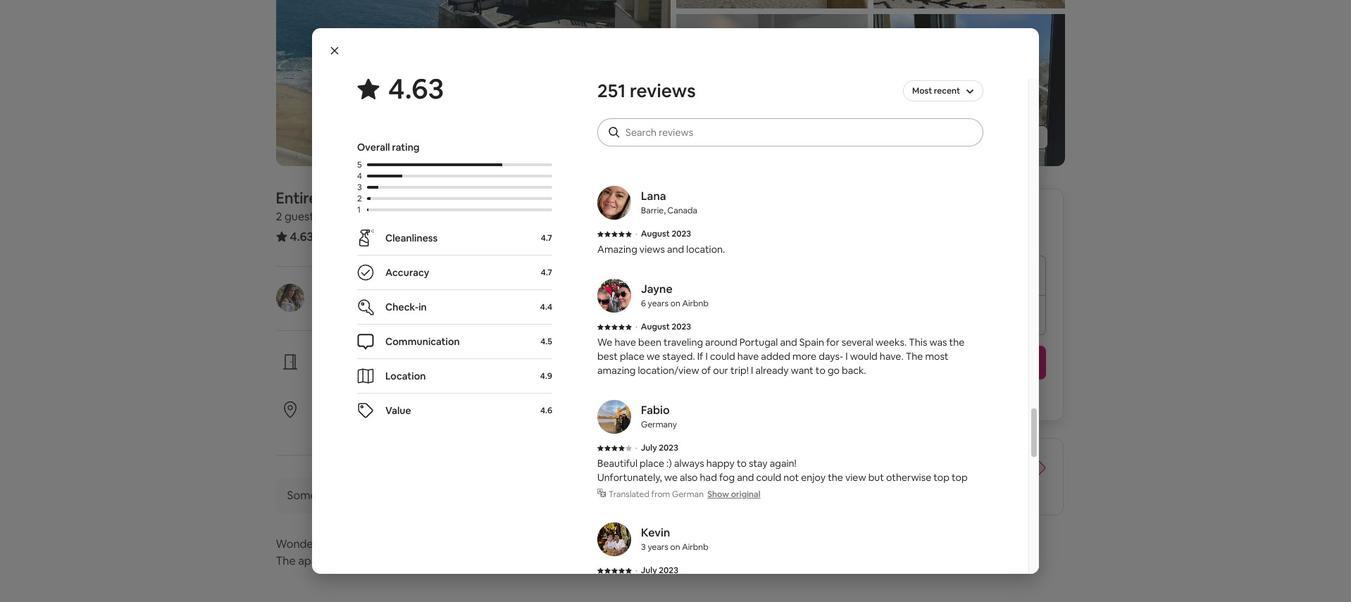 Task type: locate. For each thing, give the bounding box(es) containing it.
2 july from the top
[[641, 565, 657, 576]]

· july 2023 down kevin 3 years on airbnb
[[636, 565, 679, 576]]

view left 'but' at the right bottom
[[846, 471, 867, 484]]

was up most
[[930, 336, 947, 349]]

1 · july 2023 from the top
[[636, 443, 679, 454]]

this
[[909, 336, 928, 349]]

recommend up daniela,
[[842, 122, 898, 135]]

our
[[713, 364, 729, 377]]

you up day.
[[831, 136, 848, 149]]

reviews
[[630, 79, 696, 103], [342, 229, 383, 244]]

2 vertical spatial view
[[438, 554, 462, 569]]

0 vertical spatial 3
[[357, 182, 362, 193]]

0 horizontal spatial daniela
[[378, 283, 417, 298]]

the down taking at the top right of page
[[746, 122, 761, 135]]

photos
[[1004, 131, 1037, 144]]

0 vertical spatial 4.7
[[541, 233, 552, 244]]

bedroom down clean at the top of page
[[700, 80, 742, 92]]

:)
[[667, 457, 672, 470]]

251 reviews up or
[[598, 79, 696, 103]]

0 vertical spatial place
[[942, 122, 967, 135]]

of inside we have been traveling around portugal and spain for several weeks. this was the best place we stayed. if i could have added more days- i would have. the most amazing location/view of our trip! i already want to go back.
[[702, 364, 711, 377]]

lovely studio/apartment in sítio da nazaré 2 image 1 image
[[276, 0, 671, 166]]

check-
[[385, 301, 419, 314]]

airbnb down german
[[682, 542, 709, 553]]

2 4.7 from the top
[[541, 267, 552, 278]]

of right 95%
[[341, 419, 351, 432]]

2023 down canada
[[672, 228, 691, 240]]

we
[[694, 150, 709, 163], [598, 336, 613, 349]]

most recent button
[[903, 79, 984, 103]]

back.
[[842, 364, 866, 377]]

on inside kevin 3 years on airbnb
[[671, 542, 680, 553]]

2 august from the top
[[641, 321, 670, 333]]

i right days-
[[846, 350, 848, 363]]

apartment
[[617, 66, 666, 78], [896, 108, 945, 121], [298, 554, 354, 569]]

1 horizontal spatial recommend
[[842, 122, 898, 135]]

on inside jayne 6 years on airbnb
[[671, 298, 681, 309]]

wonderful
[[276, 537, 331, 552]]

1 horizontal spatial lucia
[[871, 23, 895, 36]]

4.63 up rating
[[388, 70, 444, 107]]

stayed.
[[663, 350, 695, 363]]

0 vertical spatial portugal
[[469, 188, 530, 208]]

with up value
[[401, 371, 420, 384]]

1 horizontal spatial 3
[[641, 542, 646, 553]]

beach,
[[861, 94, 891, 106]]

with up "know"
[[610, 37, 630, 50]]

i'd down well on the top of the page
[[686, 108, 696, 121]]

you down little
[[893, 94, 910, 106]]

top right nightly on the right bottom of page
[[952, 471, 968, 484]]

1 vertical spatial have
[[738, 350, 759, 363]]

portugal
[[469, 188, 530, 208], [740, 336, 778, 349]]

1 · august 2023 from the top
[[636, 228, 691, 240]]

0 horizontal spatial use
[[821, 37, 836, 50]]

0 horizontal spatial recent
[[353, 419, 383, 432]]

that
[[637, 51, 655, 64]]

1 vertical spatial recent
[[353, 419, 383, 432]]

recommend up walk
[[698, 108, 754, 121]]

2 · july 2023 from the top
[[636, 565, 679, 576]]

the up "steep"
[[787, 108, 802, 121]]

fabio image
[[598, 400, 631, 434]]

beautiful up taking at the top right of page
[[722, 94, 762, 106]]

bedroom up 251 reviews link
[[334, 209, 383, 224]]

1 horizontal spatial could
[[710, 350, 735, 363]]

0 horizontal spatial all
[[797, 66, 806, 78]]

1 vertical spatial 251
[[322, 229, 340, 244]]

1 inside "4.63" dialog
[[357, 204, 361, 216]]

the
[[632, 37, 647, 50], [678, 37, 694, 50], [839, 37, 854, 50], [809, 66, 824, 78], [615, 80, 631, 92], [682, 80, 697, 92], [704, 94, 720, 106], [843, 94, 858, 106], [953, 94, 968, 106], [787, 108, 802, 121], [878, 108, 894, 121], [746, 122, 761, 135], [950, 336, 965, 349], [423, 371, 438, 384], [442, 419, 457, 432], [868, 469, 885, 484], [986, 469, 1003, 484], [828, 471, 843, 484], [478, 554, 495, 569]]

airbnb for jayne
[[682, 298, 709, 309]]

2 vertical spatial a
[[392, 554, 398, 569]]

1 horizontal spatial have
[[738, 350, 759, 363]]

the left lockbox.
[[423, 371, 438, 384]]

a left nice
[[684, 136, 689, 149]]

ocean-
[[333, 537, 369, 552]]

august up views in the top of the page
[[641, 228, 670, 240]]

how
[[787, 37, 806, 50]]

have
[[615, 336, 636, 349], [738, 350, 759, 363]]

and right time
[[815, 51, 832, 64]]

lana image
[[598, 186, 631, 220]]

0 horizontal spatial as
[[660, 94, 670, 106]]

0 vertical spatial use
[[821, 37, 836, 50]]

1
[[357, 204, 361, 216], [327, 209, 332, 224], [390, 209, 395, 224], [425, 209, 430, 224]]

apartment down wonderful
[[298, 554, 354, 569]]

i
[[706, 350, 708, 363], [846, 350, 848, 363], [751, 364, 754, 377]]

portugal right nazaré,
[[469, 188, 530, 208]]

1 vertical spatial guests
[[385, 419, 415, 432]]

reviews down 1 bedroom · 1 bed · 1 bath on the top
[[342, 229, 383, 244]]

on down "translated from german show original"
[[671, 542, 680, 553]]

of inside 'great location 95% of recent guests gave the location a 5-star rating.'
[[341, 419, 351, 432]]

airbnb up the 'traveling'
[[682, 298, 709, 309]]

251 inside "4.63" dialog
[[598, 79, 626, 103]]

0 vertical spatial i'd
[[686, 108, 696, 121]]

very left clean at the top of page
[[688, 66, 708, 78]]

0 horizontal spatial with
[[401, 371, 420, 384]]

0 vertical spatial show
[[964, 131, 990, 144]]

0 horizontal spatial tram
[[598, 108, 619, 121]]

lucia up amenities
[[834, 51, 858, 64]]

0 horizontal spatial 2
[[276, 209, 282, 224]]

1 vertical spatial view
[[846, 471, 867, 484]]

most
[[926, 350, 949, 363]]

0 vertical spatial been
[[638, 336, 662, 349]]

nice
[[691, 136, 710, 149]]

was up well on the top of the page
[[668, 66, 686, 78]]

6 inside jayne 6 years on airbnb
[[641, 298, 646, 309]]

could down 'at'
[[673, 51, 698, 64]]

1 vertical spatial recommend
[[842, 122, 898, 135]]

0 horizontal spatial you
[[598, 122, 614, 135]]

1 horizontal spatial 251
[[598, 79, 626, 103]]

we left needed.
[[872, 66, 886, 78]]

translated
[[609, 489, 650, 500]]

2 vertical spatial with
[[401, 371, 420, 384]]

1 horizontal spatial portugal
[[740, 336, 778, 349]]

2 horizontal spatial apartment
[[896, 108, 945, 121]]

0 horizontal spatial top
[[934, 471, 950, 484]]

a
[[684, 136, 689, 149], [498, 419, 503, 432], [392, 554, 398, 569]]

and right sea on the left bottom of the page
[[518, 554, 538, 569]]

2 horizontal spatial you
[[893, 94, 910, 106]]

1 horizontal spatial we
[[694, 150, 709, 163]]

· for kevin
[[636, 565, 638, 576]]

show inside 'button'
[[964, 131, 990, 144]]

1 on from the top
[[671, 298, 681, 309]]

been right has on the left bottom of the page
[[362, 488, 388, 503]]

place inside daniela and her team were very responsive to my messages. lucia was lovely and met us with the key at the door! she explained how to use the windows and blinds and let us know that we could contact daniela any time and lucia would be there to assist. the apartment was very clean and tidy with all the amenities we needed. the view out the window of the bedroom was phenomenal. restaurants and little shops are very close by, as well as the beautiful church. to get to the beach, you can take the tram down or walk. i'd recommend taking the tram up back to the apartment unless you are brave enough to walk up the very steep hill! i'd recommend daniela's place to anyone looking for a nice getaway to nazare. thank you daniela, for allowing us to use your beautiful space! we hope to visit again one day.
[[942, 122, 967, 135]]

could
[[673, 51, 698, 64], [710, 350, 735, 363], [757, 471, 782, 484]]

years inside kevin 3 years on airbnb
[[648, 542, 669, 553]]

would inside we have been traveling around portugal and spain for several weeks. this was the best place we stayed. if i could have added more days- i would have. the most amazing location/view of our trip! i already want to go back.
[[850, 350, 878, 363]]

portugal inside we have been traveling around portugal and spain for several weeks. this was the best place we stayed. if i could have added more days- i would have. the most amazing location/view of our trip! i already want to go back.
[[740, 336, 778, 349]]

are up anyone
[[616, 122, 631, 135]]

recent inside dropdown button
[[934, 85, 961, 97]]

2 on from the top
[[671, 542, 680, 553]]

0 vertical spatial 251 reviews
[[598, 79, 696, 103]]

we
[[658, 51, 671, 64], [872, 66, 886, 78], [647, 350, 660, 363], [664, 471, 678, 484]]

0 horizontal spatial a
[[392, 554, 398, 569]]

of
[[670, 80, 680, 92], [702, 364, 711, 377], [341, 419, 351, 432], [972, 469, 983, 484], [465, 554, 475, 569]]

have.
[[880, 350, 904, 363]]

we up best
[[598, 336, 613, 349]]

could inside we have been traveling around portugal and spain for several weeks. this was the best place we stayed. if i could have added more days- i would have. the most amazing location/view of our trip! i already want to go back.
[[710, 350, 735, 363]]

the inside beautiful place :) always happy to stay again! unfortunately, we also had fog and could not enjoy the view but otherwise top top
[[828, 471, 843, 484]]

2 tram from the left
[[804, 108, 826, 121]]

2023 up the 'traveling'
[[672, 321, 691, 333]]

1 vertical spatial beautiful
[[620, 150, 660, 163]]

tram left down
[[598, 108, 619, 121]]

the down the restaurants
[[843, 94, 858, 106]]

us up out
[[598, 37, 608, 50]]

1 vertical spatial we
[[598, 336, 613, 349]]

know
[[610, 51, 634, 64]]

enough
[[661, 122, 695, 135]]

back
[[842, 108, 864, 121]]

responsive
[[742, 23, 791, 36]]

use down unless
[[967, 136, 983, 149]]

team
[[670, 23, 694, 36]]

portugal for around
[[740, 336, 778, 349]]

1 vertical spatial place
[[620, 350, 645, 363]]

sea
[[498, 554, 516, 569]]

2 vertical spatial place
[[640, 457, 665, 470]]

2 vertical spatial daniela
[[378, 283, 417, 298]]

view inside beautiful place :) always happy to stay again! unfortunately, we also had fog and could not enjoy the view but otherwise top top
[[846, 471, 867, 484]]

1 vertical spatial would
[[850, 350, 878, 363]]

1 horizontal spatial up
[[828, 108, 840, 121]]

1 horizontal spatial 2
[[357, 193, 362, 204]]

up up the getaway
[[732, 122, 744, 135]]

the down 'apartment.'
[[478, 554, 495, 569]]

0 vertical spatial 2
[[357, 193, 362, 204]]

and inside wonderful ocean-facing frontline apartment. the apartment enjoys a unique view of the sea and nazareth.
[[518, 554, 538, 569]]

always
[[674, 457, 704, 470]]

i right trip! at the bottom right
[[751, 364, 754, 377]]

0 vertical spatial apartment
[[617, 66, 666, 78]]

the down beach,
[[878, 108, 894, 121]]

was
[[897, 23, 914, 36], [668, 66, 686, 78], [744, 80, 762, 92], [930, 336, 947, 349]]

location
[[354, 401, 397, 416], [459, 419, 496, 432]]

check-
[[344, 353, 380, 368]]

in right yourself
[[391, 371, 399, 384]]

barrie,
[[641, 205, 666, 216]]

apartment up daniela's
[[896, 108, 945, 121]]

fabio germany
[[641, 403, 677, 431]]

the inside we have been traveling around portugal and spain for several weeks. this was the best place we stayed. if i could have added more days- i would have. the most amazing location/view of our trip! i already want to go back.
[[950, 336, 965, 349]]

$75 aud
[[967, 455, 1012, 470]]

views
[[640, 243, 665, 256]]

communication
[[385, 335, 460, 348]]

the up that
[[632, 37, 647, 50]]

could inside daniela and her team were very responsive to my messages. lucia was lovely and met us with the key at the door! she explained how to use the windows and blinds and let us know that we could contact daniela any time and lucia would be there to assist. the apartment was very clean and tidy with all the amenities we needed. the view out the window of the bedroom was phenomenal. restaurants and little shops are very close by, as well as the beautiful church. to get to the beach, you can take the tram down or walk. i'd recommend taking the tram up back to the apartment unless you are brave enough to walk up the very steep hill! i'd recommend daniela's place to anyone looking for a nice getaway to nazare. thank you daniela, for allowing us to use your beautiful space! we hope to visit again one day.
[[673, 51, 698, 64]]

years inside jayne 6 years on airbnb
[[648, 298, 669, 309]]

1 vertical spatial august
[[641, 321, 670, 333]]

4.7 for cleanliness
[[541, 233, 552, 244]]

daniela
[[598, 23, 631, 36], [738, 51, 772, 64], [378, 283, 417, 298]]

avg.
[[888, 469, 909, 484]]

1 top from the left
[[934, 471, 950, 484]]

1 vertical spatial show
[[708, 489, 730, 500]]

1 4.7 from the top
[[541, 233, 552, 244]]

are right the dates
[[948, 455, 964, 470]]

view inside daniela and her team were very responsive to my messages. lucia was lovely and met us with the key at the door! she explained how to use the windows and blinds and let us know that we could contact daniela any time and lucia would be there to assist. the apartment was very clean and tidy with all the amenities we needed. the view out the window of the bedroom was phenomenal. restaurants and little shops are very close by, as well as the beautiful church. to get to the beach, you can take the tram down or walk. i'd recommend taking the tram up back to the apartment unless you are brave enough to walk up the very steep hill! i'd recommend daniela's place to anyone looking for a nice getaway to nazare. thank you daniela, for allowing us to use your beautiful space! we hope to visit again one day.
[[947, 66, 968, 78]]

amazing views and location.
[[598, 243, 725, 256]]

· august 2023
[[636, 228, 691, 240], [636, 321, 691, 333]]

the down messages. on the right top
[[839, 37, 854, 50]]

0 horizontal spatial bedroom
[[334, 209, 383, 224]]

have up best
[[615, 336, 636, 349]]

was left lovely
[[897, 23, 914, 36]]

reviews inside "4.63" dialog
[[630, 79, 696, 103]]

reserve
[[912, 355, 954, 370]]

location left 5-
[[459, 419, 496, 432]]

· for jayne
[[636, 321, 638, 333]]

we inside we have been traveling around portugal and spain for several weeks. this was the best place we stayed. if i could have added more days- i would have. the most amazing location/view of our trip! i already want to go back.
[[598, 336, 613, 349]]

self check-in check yourself in with the lockbox.
[[321, 353, 478, 384]]

airbnb inside jayne 6 years on airbnb
[[682, 298, 709, 309]]

tidy
[[755, 66, 773, 78]]

the down wonderful
[[276, 554, 296, 569]]

and
[[633, 23, 650, 36], [945, 23, 962, 36], [898, 37, 915, 50], [946, 37, 964, 50], [815, 51, 832, 64], [736, 66, 753, 78], [881, 80, 898, 92], [667, 243, 684, 256], [780, 336, 798, 349], [737, 471, 754, 484], [518, 554, 538, 569]]

2 horizontal spatial a
[[684, 136, 689, 149]]

could inside beautiful place :) always happy to stay again! unfortunately, we also had fog and could not enjoy the view but otherwise top top
[[757, 471, 782, 484]]

hosted by daniela 6 years hosting
[[321, 283, 417, 314]]

jayne image
[[598, 279, 631, 313]]

can
[[912, 94, 928, 106]]

not
[[784, 471, 799, 484]]

i'd right hill!
[[830, 122, 840, 135]]

kevin image
[[598, 523, 631, 557], [598, 523, 631, 557]]

years
[[648, 298, 669, 309], [329, 301, 353, 314], [648, 542, 669, 553]]

info
[[319, 488, 339, 503]]

1 vertical spatial been
[[362, 488, 388, 503]]

· july 2023 for fabio
[[636, 443, 679, 454]]

1 vertical spatial portugal
[[740, 336, 778, 349]]

4.7
[[541, 233, 552, 244], [541, 267, 552, 278]]

1 horizontal spatial reviews
[[630, 79, 696, 103]]

lucia up windows
[[871, 23, 895, 36]]

4.63
[[388, 70, 444, 107], [290, 229, 314, 245]]

view down frontline
[[438, 554, 462, 569]]

2 horizontal spatial daniela
[[738, 51, 772, 64]]

we inside beautiful place :) always happy to stay again! unfortunately, we also had fog and could not enjoy the view but otherwise top top
[[664, 471, 678, 484]]

0 vertical spatial reviews
[[630, 79, 696, 103]]

we up location/view
[[647, 350, 660, 363]]

in inside "4.63" dialog
[[419, 301, 427, 314]]

reserve button
[[820, 346, 1047, 380]]

0 horizontal spatial show
[[708, 489, 730, 500]]

1 vertical spatial a
[[498, 419, 503, 432]]

the up the "shops"
[[927, 66, 945, 78]]

tram up hill!
[[804, 108, 826, 121]]

2 · august 2023 from the top
[[636, 321, 691, 333]]

and right views in the top of the page
[[667, 243, 684, 256]]

0 vertical spatial recent
[[934, 85, 961, 97]]

1 horizontal spatial i
[[751, 364, 754, 377]]

portugal for nazaré,
[[469, 188, 530, 208]]

place up amazing
[[620, 350, 645, 363]]

are
[[952, 80, 966, 92], [616, 122, 631, 135], [948, 455, 964, 470]]

0 vertical spatial you
[[893, 94, 910, 106]]

1 august from the top
[[641, 228, 670, 240]]

of inside daniela and her team were very responsive to my messages. lucia was lovely and met us with the key at the door! she explained how to use the windows and blinds and let us know that we could contact daniela any time and lucia would be there to assist. the apartment was very clean and tidy with all the amenities we needed. the view out the window of the bedroom was phenomenal. restaurants and little shops are very close by, as well as the beautiful church. to get to the beach, you can take the tram down or walk. i'd recommend taking the tram up back to the apartment unless you are brave enough to walk up the very steep hill! i'd recommend daniela's place to anyone looking for a nice getaway to nazare. thank you daniela, for allowing us to use your beautiful space! we hope to visit again one day.
[[670, 80, 680, 92]]

i right if
[[706, 350, 708, 363]]

years down kevin
[[648, 542, 669, 553]]

daniela's
[[900, 122, 940, 135]]

1 horizontal spatial guests
[[385, 419, 415, 432]]

1 vertical spatial you
[[598, 122, 614, 135]]

60
[[841, 483, 854, 498]]

0 vertical spatial view
[[947, 66, 968, 78]]

a inside daniela and her team were very responsive to my messages. lucia was lovely and met us with the key at the door! she explained how to use the windows and blinds and let us know that we could contact daniela any time and lucia would be there to assist. the apartment was very clean and tidy with all the amenities we needed. the view out the window of the bedroom was phenomenal. restaurants and little shops are very close by, as well as the beautiful church. to get to the beach, you can take the tram down or walk. i'd recommend taking the tram up back to the apartment unless you are brave enough to walk up the very steep hill! i'd recommend daniela's place to anyone looking for a nice getaway to nazare. thank you daniela, for allowing us to use your beautiful space! we hope to visit again one day.
[[684, 136, 689, 149]]

0 vertical spatial we
[[694, 150, 709, 163]]

or
[[649, 108, 659, 121]]

reviews up or
[[630, 79, 696, 103]]

great location 95% of recent guests gave the location a 5-star rating.
[[321, 401, 563, 432]]

stay
[[749, 457, 768, 470]]

a inside 'great location 95% of recent guests gave the location a 5-star rating.'
[[498, 419, 503, 432]]

was inside we have been traveling around portugal and spain for several weeks. this was the best place we stayed. if i could have added more days- i would have. the most amazing location/view of our trip! i already want to go back.
[[930, 336, 947, 349]]

would down several
[[850, 350, 878, 363]]

2023 down kevin 3 years on airbnb
[[659, 565, 679, 576]]

airbnb inside kevin 3 years on airbnb
[[682, 542, 709, 553]]

0 horizontal spatial lucia
[[834, 51, 858, 64]]

to inside we have been traveling around portugal and spain for several weeks. this was the best place we stayed. if i could have added more days- i would have. the most amazing location/view of our trip! i already want to go back.
[[816, 364, 826, 377]]

and up assist. on the right top of page
[[946, 37, 964, 50]]

4.63 dialog
[[312, 0, 1039, 593]]

lockbox.
[[440, 371, 478, 384]]

recent inside 'great location 95% of recent guests gave the location a 5-star rating.'
[[353, 419, 383, 432]]

2 airbnb from the top
[[682, 542, 709, 553]]

1 vertical spatial all
[[992, 131, 1002, 144]]

on for kevin
[[671, 542, 680, 553]]

0 vertical spatial with
[[610, 37, 630, 50]]

already
[[756, 364, 789, 377]]

rate
[[949, 469, 970, 484]]

1 horizontal spatial for
[[827, 336, 840, 349]]

2 top from the left
[[952, 471, 968, 484]]

0 horizontal spatial reviews
[[342, 229, 383, 244]]

in up "communication"
[[419, 301, 427, 314]]

for up space!
[[668, 136, 681, 149]]

1 as from the left
[[660, 94, 670, 106]]

1 vertical spatial 2
[[276, 209, 282, 224]]

apartment down that
[[617, 66, 666, 78]]

up left back
[[828, 108, 840, 121]]

for right daniela,
[[888, 136, 901, 149]]

1 horizontal spatial all
[[992, 131, 1002, 144]]

place
[[942, 122, 967, 135], [620, 350, 645, 363], [640, 457, 665, 470]]

would down windows
[[860, 51, 887, 64]]

all down time
[[797, 66, 806, 78]]

0 vertical spatial 251
[[598, 79, 626, 103]]

0 horizontal spatial could
[[673, 51, 698, 64]]

fabio image
[[598, 400, 631, 434]]

beautiful down "looking"
[[620, 150, 660, 163]]

lovely studio/apartment in sítio da nazaré 2 image 5 image
[[873, 14, 1065, 166]]

0 vertical spatial could
[[673, 51, 698, 64]]

0 horizontal spatial 4.63
[[290, 229, 314, 245]]

2023 up :)
[[659, 443, 679, 454]]

1 horizontal spatial you
[[831, 136, 848, 149]]

1 vertical spatial july
[[641, 565, 657, 576]]

2 inside "4.63" dialog
[[357, 193, 362, 204]]

4.63 inside dialog
[[388, 70, 444, 107]]

daniela inside hosted by daniela 6 years hosting
[[378, 283, 417, 298]]

july down kevin
[[641, 565, 657, 576]]

a down facing
[[392, 554, 398, 569]]

and left the "tidy"
[[736, 66, 753, 78]]

your
[[598, 150, 618, 163]]

2 left unit
[[357, 193, 362, 204]]

fog
[[719, 471, 735, 484]]

2 as from the left
[[692, 94, 702, 106]]

0 vertical spatial july
[[641, 443, 657, 454]]

2 horizontal spatial i
[[846, 350, 848, 363]]

airbnb
[[682, 298, 709, 309], [682, 542, 709, 553]]

accuracy
[[385, 266, 429, 279]]

very
[[720, 23, 740, 36], [688, 66, 708, 78], [598, 94, 617, 106], [763, 122, 783, 135]]

1 vertical spatial could
[[710, 350, 735, 363]]

1 vertical spatial daniela
[[738, 51, 772, 64]]

2 for 2
[[357, 193, 362, 204]]

2 down entire
[[276, 209, 282, 224]]

1 airbnb from the top
[[682, 298, 709, 309]]

1 left unit
[[357, 204, 361, 216]]

1 july from the top
[[641, 443, 657, 454]]

1 vertical spatial us
[[598, 51, 608, 64]]

1 vertical spatial apartment
[[896, 108, 945, 121]]

3
[[357, 182, 362, 193], [641, 542, 646, 553]]

there
[[903, 51, 928, 64]]

have up trip! at the bottom right
[[738, 350, 759, 363]]

one
[[796, 150, 813, 163]]

with down any
[[775, 66, 795, 78]]

blinds
[[917, 37, 944, 50]]

2 vertical spatial us
[[943, 136, 953, 149]]



Task type: describe. For each thing, give the bounding box(es) containing it.
jayne 6 years on airbnb
[[641, 282, 709, 309]]

most recent
[[913, 85, 961, 97]]

3 inside kevin 3 years on airbnb
[[641, 542, 646, 553]]

little
[[900, 80, 920, 92]]

0 horizontal spatial 3
[[357, 182, 362, 193]]

are inside your dates are $75 aud less than the avg. nightly rate of the last 60 days.
[[948, 455, 964, 470]]

down
[[622, 108, 647, 121]]

restaurants
[[825, 80, 879, 92]]

1 bedroom · 1 bed · 1 bath
[[327, 209, 457, 224]]

1 tram from the left
[[598, 108, 619, 121]]

gave
[[418, 419, 439, 432]]

we down key
[[658, 51, 671, 64]]

self
[[321, 353, 341, 368]]

assist.
[[942, 51, 970, 64]]

airbnb for kevin
[[682, 542, 709, 553]]

0 vertical spatial us
[[598, 37, 608, 50]]

kevin
[[641, 526, 670, 541]]

german
[[672, 489, 704, 500]]

2 for 2 guests
[[276, 209, 282, 224]]

beautiful
[[598, 457, 638, 470]]

go
[[828, 364, 840, 377]]

we have been traveling around portugal and spain for several weeks. this was the best place we stayed. if i could have added more days- i would have. the most amazing location/view of our trip! i already want to go back.
[[598, 336, 965, 377]]

your dates are $75 aud less than the avg. nightly rate of the last 60 days.
[[820, 455, 1012, 498]]

years for kevin
[[648, 542, 669, 553]]

value
[[385, 405, 411, 417]]

251 reviews inside "4.63" dialog
[[598, 79, 696, 103]]

4.7 for accuracy
[[541, 267, 552, 278]]

but
[[869, 471, 884, 484]]

check-in
[[385, 301, 427, 314]]

and left met
[[945, 23, 962, 36]]

had
[[700, 471, 717, 484]]

2023 for kevin
[[659, 565, 679, 576]]

2023 for fabio
[[659, 443, 679, 454]]

nazareth.
[[540, 554, 590, 569]]

1 horizontal spatial location
[[459, 419, 496, 432]]

1 vertical spatial use
[[967, 136, 983, 149]]

the down time
[[809, 66, 824, 78]]

august for jayne
[[641, 321, 670, 333]]

from
[[652, 489, 670, 500]]

· august 2023 for lana
[[636, 228, 691, 240]]

1 down rental
[[327, 209, 332, 224]]

anyone
[[598, 136, 631, 149]]

· july 2023 for kevin
[[636, 565, 679, 576]]

bath
[[433, 209, 457, 224]]

less
[[820, 469, 839, 484]]

1 vertical spatial i'd
[[830, 122, 840, 135]]

days-
[[819, 350, 844, 363]]

july for fabio
[[641, 443, 657, 454]]

the inside 'great location 95% of recent guests gave the location a 5-star rating.'
[[442, 419, 457, 432]]

with inside self check-in check yourself in with the lockbox.
[[401, 371, 420, 384]]

contact
[[700, 51, 736, 64]]

of inside wonderful ocean-facing frontline apartment. the apartment enjoys a unique view of the sea and nazareth.
[[465, 554, 475, 569]]

key
[[649, 37, 665, 50]]

very down taking at the top right of page
[[763, 122, 783, 135]]

best
[[598, 350, 618, 363]]

lovely
[[917, 23, 943, 36]]

and up beach,
[[881, 80, 898, 92]]

5-
[[505, 419, 514, 432]]

in up yourself
[[380, 353, 389, 368]]

we inside daniela and her team were very responsive to my messages. lucia was lovely and met us with the key at the door! she explained how to use the windows and blinds and let us know that we could contact daniela any time and lucia would be there to assist. the apartment was very clean and tidy with all the amenities we needed. the view out the window of the bedroom was phenomenal. restaurants and little shops are very close by, as well as the beautiful church. to get to the beach, you can take the tram down or walk. i'd recommend taking the tram up back to the apartment unless you are brave enough to walk up the very steep hill! i'd recommend daniela's place to anyone looking for a nice getaway to nazare. thank you daniela, for allowing us to use your beautiful space! we hope to visit again one day.
[[694, 150, 709, 163]]

has
[[341, 488, 359, 503]]

1 horizontal spatial with
[[610, 37, 630, 50]]

rating
[[392, 141, 420, 154]]

0 horizontal spatial been
[[362, 488, 388, 503]]

to inside beautiful place :) always happy to stay again! unfortunately, we also had fog and could not enjoy the view but otherwise top top
[[737, 457, 747, 470]]

lana
[[641, 189, 666, 204]]

any
[[774, 51, 790, 64]]

walk.
[[661, 108, 684, 121]]

great
[[321, 401, 351, 416]]

jayne
[[641, 282, 673, 297]]

0 horizontal spatial recommend
[[698, 108, 754, 121]]

again!
[[770, 457, 797, 470]]

we inside we have been traveling around portugal and spain for several weeks. this was the best place we stayed. if i could have added more days- i would have. the most amazing location/view of our trip! i already want to go back.
[[647, 350, 660, 363]]

the up well on the top of the page
[[682, 80, 697, 92]]

1 left bath
[[425, 209, 430, 224]]

yourself
[[352, 371, 389, 384]]

host profile picture image
[[276, 284, 304, 312]]

lovely studio/apartment in sítio da nazaré 2 image 3 image
[[676, 14, 868, 166]]

a inside wonderful ocean-facing frontline apartment. the apartment enjoys a unique view of the sea and nazareth.
[[392, 554, 398, 569]]

0 horizontal spatial for
[[668, 136, 681, 149]]

if
[[697, 350, 704, 363]]

all inside 'button'
[[992, 131, 1002, 144]]

bedroom inside daniela and her team were very responsive to my messages. lucia was lovely and met us with the key at the door! she explained how to use the windows and blinds and let us know that we could contact daniela any time and lucia would be there to assist. the apartment was very clean and tidy with all the amenities we needed. the view out the window of the bedroom was phenomenal. restaurants and little shops are very close by, as well as the beautiful church. to get to the beach, you can take the tram down or walk. i'd recommend taking the tram up back to the apartment unless you are brave enough to walk up the very steep hill! i'd recommend daniela's place to anyone looking for a nice getaway to nazare. thank you daniela, for allowing us to use your beautiful space! we hope to visit again one day.
[[700, 80, 742, 92]]

the up unless
[[953, 94, 968, 106]]

95%
[[321, 419, 339, 432]]

daniela,
[[850, 136, 886, 149]]

let
[[966, 37, 978, 50]]

facing
[[369, 537, 402, 552]]

and inside we have been traveling around portugal and spain for several weeks. this was the best place we stayed. if i could have added more days- i would have. the most amazing location/view of our trip! i already want to go back.
[[780, 336, 798, 349]]

the right 'at'
[[678, 37, 694, 50]]

the up out
[[598, 66, 615, 78]]

0 horizontal spatial guests
[[285, 209, 319, 224]]

· august 2023 for jayne
[[636, 321, 691, 333]]

dates
[[916, 455, 945, 470]]

and left her
[[633, 23, 650, 36]]

jayne image
[[598, 279, 631, 313]]

the up close
[[615, 80, 631, 92]]

amazing
[[598, 243, 638, 256]]

otherwise
[[887, 471, 932, 484]]

0 vertical spatial are
[[952, 80, 966, 92]]

4.5
[[541, 336, 552, 347]]

0 horizontal spatial i
[[706, 350, 708, 363]]

the inside self check-in check yourself in with the lockbox.
[[423, 371, 438, 384]]

church.
[[764, 94, 798, 106]]

taking
[[756, 108, 785, 121]]

hope
[[711, 150, 735, 163]]

2 guests
[[276, 209, 319, 224]]

lana image
[[598, 186, 631, 220]]

would inside daniela and her team were very responsive to my messages. lucia was lovely and met us with the key at the door! she explained how to use the windows and blinds and let us know that we could contact daniela any time and lucia would be there to assist. the apartment was very clean and tidy with all the amenities we needed. the view out the window of the bedroom was phenomenal. restaurants and little shops are very close by, as well as the beautiful church. to get to the beach, you can take the tram down or walk. i'd recommend taking the tram up back to the apartment unless you are brave enough to walk up the very steep hill! i'd recommend daniela's place to anyone looking for a nice getaway to nazare. thank you daniela, for allowing us to use your beautiful space! we hope to visit again one day.
[[860, 51, 887, 64]]

0 horizontal spatial beautiful
[[620, 150, 660, 163]]

apartment inside wonderful ocean-facing frontline apartment. the apartment enjoys a unique view of the sea and nazareth.
[[298, 554, 354, 569]]

more
[[793, 350, 817, 363]]

nazaré,
[[412, 188, 466, 208]]

place inside we have been traveling around portugal and spain for several weeks. this was the best place we stayed. if i could have added more days- i would have. the most amazing location/view of our trip! i already want to go back.
[[620, 350, 645, 363]]

days.
[[856, 483, 883, 498]]

and up 'there'
[[898, 37, 915, 50]]

your
[[890, 455, 914, 470]]

on for jayne
[[671, 298, 681, 309]]

door!
[[696, 37, 720, 50]]

0 vertical spatial daniela
[[598, 23, 631, 36]]

years for jayne
[[648, 298, 669, 309]]

view inside wonderful ocean-facing frontline apartment. the apartment enjoys a unique view of the sea and nazareth.
[[438, 554, 462, 569]]

amazing
[[598, 364, 636, 377]]

2 vertical spatial you
[[831, 136, 848, 149]]

bed
[[397, 209, 418, 224]]

the inside wonderful ocean-facing frontline apartment. the apartment enjoys a unique view of the sea and nazareth.
[[276, 554, 296, 569]]

visit
[[749, 150, 767, 163]]

2 horizontal spatial for
[[888, 136, 901, 149]]

the right rate
[[986, 469, 1003, 484]]

around
[[705, 336, 738, 349]]

the up walk
[[704, 94, 720, 106]]

1 vertical spatial are
[[616, 122, 631, 135]]

very down out
[[598, 94, 617, 106]]

0 vertical spatial beautiful
[[722, 94, 762, 106]]

thank
[[801, 136, 829, 149]]

kevin 3 years on airbnb
[[641, 526, 709, 553]]

all inside daniela and her team were very responsive to my messages. lucia was lovely and met us with the key at the door! she explained how to use the windows and blinds and let us know that we could contact daniela any time and lucia would be there to assist. the apartment was very clean and tidy with all the amenities we needed. the view out the window of the bedroom was phenomenal. restaurants and little shops are very close by, as well as the beautiful church. to get to the beach, you can take the tram down or walk. i'd recommend taking the tram up back to the apartment unless you are brave enough to walk up the very steep hill! i'd recommend daniela's place to anyone looking for a nice getaway to nazare. thank you daniela, for allowing us to use your beautiful space! we hope to visit again one day.
[[797, 66, 806, 78]]

place inside beautiful place :) always happy to stay again! unfortunately, we also had fog and could not enjoy the view but otherwise top top
[[640, 457, 665, 470]]

the left avg.
[[868, 469, 885, 484]]

2 horizontal spatial with
[[775, 66, 795, 78]]

very up the she
[[720, 23, 740, 36]]

in up bed
[[397, 188, 409, 208]]

0 horizontal spatial 251 reviews
[[322, 229, 383, 244]]

allowing
[[903, 136, 941, 149]]

apartment.
[[450, 537, 509, 552]]

lovely studio/apartment in sítio da nazaré 2 image 2 image
[[676, 0, 868, 8]]

enjoys
[[356, 554, 390, 569]]

most
[[913, 85, 933, 97]]

automatically
[[391, 488, 461, 503]]

Search reviews, Press 'Enter' to search text field
[[626, 125, 970, 140]]

the inside we have been traveling around portugal and spain for several weeks. this was the best place we stayed. if i could have added more days- i would have. the most amazing location/view of our trip! i already want to go back.
[[906, 350, 923, 363]]

· for fabio
[[636, 443, 638, 454]]

1 vertical spatial up
[[732, 122, 744, 135]]

for inside we have been traveling around portugal and spain for several weeks. this was the best place we stayed. if i could have added more days- i would have. the most amazing location/view of our trip! i already want to go back.
[[827, 336, 840, 349]]

by
[[362, 283, 375, 298]]

she
[[722, 37, 739, 50]]

overall
[[357, 141, 390, 154]]

beautiful place :) always happy to stay again! unfortunately, we also had fog and could not enjoy the view but otherwise top top
[[598, 457, 968, 484]]

want
[[791, 364, 814, 377]]

my
[[805, 23, 819, 36]]

rating.
[[534, 419, 563, 432]]

5
[[357, 159, 362, 171]]

1 left bed
[[390, 209, 395, 224]]

0 horizontal spatial 251
[[322, 229, 340, 244]]

than
[[842, 469, 865, 484]]

july for kevin
[[641, 565, 657, 576]]

daniela and her team were very responsive to my messages. lucia was lovely and met us with the key at the door! she explained how to use the windows and blinds and let us know that we could contact daniela any time and lucia would be there to assist. the apartment was very clean and tidy with all the amenities we needed. the view out the window of the bedroom was phenomenal. restaurants and little shops are very close by, as well as the beautiful church. to get to the beach, you can take the tram down or walk. i'd recommend taking the tram up back to the apartment unless you are brave enough to walk up the very steep hill! i'd recommend daniela's place to anyone looking for a nice getaway to nazare. thank you daniela, for allowing us to use your beautiful space! we hope to visit again one day.
[[598, 23, 983, 163]]

2023 for lana
[[672, 228, 691, 240]]

and inside beautiful place :) always happy to stay again! unfortunately, we also had fog and could not enjoy the view but otherwise top top
[[737, 471, 754, 484]]

1 vertical spatial reviews
[[342, 229, 383, 244]]

august for lana
[[641, 228, 670, 240]]

show inside "4.63" dialog
[[708, 489, 730, 500]]

been inside we have been traveling around portugal and spain for several weeks. this was the best place we stayed. if i could have added more days- i would have. the most amazing location/view of our trip! i already want to go back.
[[638, 336, 662, 349]]

the inside wonderful ocean-facing frontline apartment. the apartment enjoys a unique view of the sea and nazareth.
[[478, 554, 495, 569]]

2023 for jayne
[[672, 321, 691, 333]]

show all photos button
[[936, 125, 1048, 149]]

by,
[[645, 94, 658, 106]]

lana barrie, canada
[[641, 189, 698, 216]]

of inside your dates are $75 aud less than the avg. nightly rate of the last 60 days.
[[972, 469, 983, 484]]

rental
[[321, 188, 362, 208]]

6 inside hosted by daniela 6 years hosting
[[321, 301, 327, 314]]

shops
[[923, 80, 949, 92]]

lovely studio/apartment in sítio da nazaré 2 image 4 image
[[873, 0, 1065, 8]]

· for lana
[[636, 228, 638, 240]]

years inside hosted by daniela 6 years hosting
[[329, 301, 353, 314]]

0 vertical spatial have
[[615, 336, 636, 349]]

0 horizontal spatial location
[[354, 401, 397, 416]]

guests inside 'great location 95% of recent guests gave the location a 5-star rating.'
[[385, 419, 415, 432]]

enjoy
[[801, 471, 826, 484]]

explained
[[741, 37, 785, 50]]

was down the "tidy"
[[744, 80, 762, 92]]



Task type: vqa. For each thing, say whether or not it's contained in the screenshot.
Total
no



